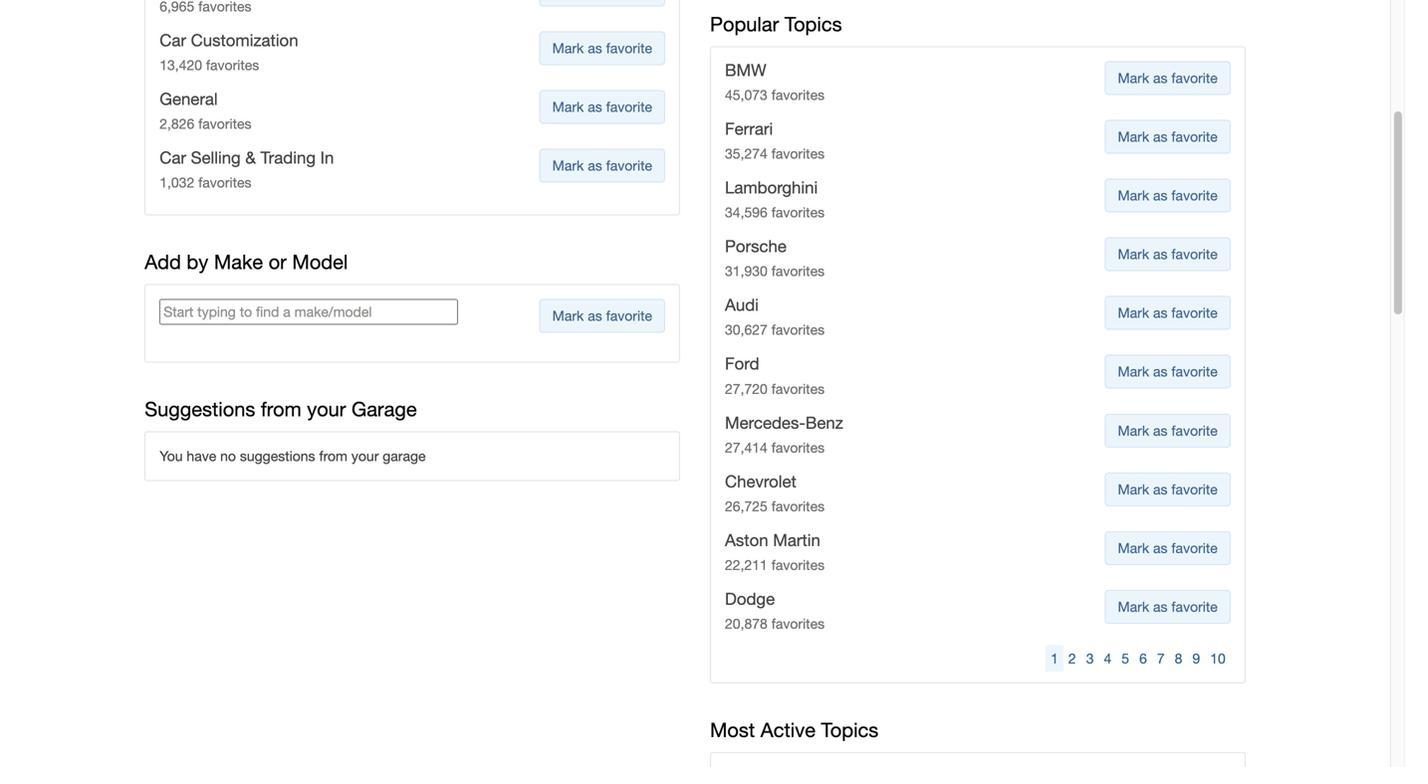 Task type: describe. For each thing, give the bounding box(es) containing it.
mark as favorite for dodge
[[1118, 599, 1218, 615]]

1 link
[[1046, 646, 1064, 672]]

car for car selling & trading in
[[160, 148, 186, 167]]

7
[[1157, 651, 1165, 667]]

mark as favorite link for ford
[[1105, 355, 1231, 389]]

active
[[761, 719, 816, 743]]

mark as favorite for mercedes-benz
[[1118, 423, 1218, 439]]

favorite for car customization
[[606, 40, 652, 56]]

4 link
[[1099, 646, 1117, 672]]

suggestions from your garage element
[[160, 447, 665, 467]]

mark as favorite link for chevrolet
[[1105, 473, 1231, 507]]

aston martin 22,211 favorites
[[725, 531, 825, 574]]

favorite for aston martin
[[1172, 540, 1218, 557]]

mark as favorite link for lamborghini
[[1105, 179, 1231, 213]]

0 horizontal spatial from
[[261, 398, 301, 421]]

as for porsche
[[1153, 246, 1168, 262]]

13,420
[[160, 57, 202, 73]]

45,073
[[725, 87, 768, 103]]

popular topics
[[710, 12, 842, 36]]

8
[[1175, 651, 1183, 667]]

car customization 13,420 favorites
[[160, 30, 298, 73]]

favorite for ferrari
[[1172, 128, 1218, 145]]

mark as favorite for bmw
[[1118, 70, 1218, 86]]

as for aston martin
[[1153, 540, 1168, 557]]

mark as favorite link for mercedes-benz
[[1105, 414, 1231, 448]]

suggestions from your garage
[[145, 398, 417, 421]]

garage
[[352, 398, 417, 421]]

mark for audi
[[1118, 305, 1150, 321]]

mark for general
[[552, 99, 584, 115]]

2,826
[[160, 116, 194, 132]]

mark for mercedes-benz
[[1118, 423, 1150, 439]]

10
[[1210, 651, 1226, 667]]

car for car customization
[[160, 30, 186, 50]]

mercedes-
[[725, 413, 806, 433]]

bmw 45,073 favorites
[[725, 60, 825, 103]]

ferrari 35,274 favorites
[[725, 119, 825, 162]]

favorites inside car selling & trading in 1,032 favorites
[[198, 174, 252, 191]]

27,720
[[725, 381, 768, 397]]

no
[[220, 448, 236, 465]]

add by make or model
[[145, 251, 348, 274]]

lamborghini 34,596 favorites
[[725, 178, 825, 221]]

or
[[269, 251, 287, 274]]

30,627
[[725, 322, 768, 338]]

favorites for ferrari
[[772, 145, 825, 162]]

favorite for car selling & trading in
[[606, 157, 652, 174]]

mark for car selling & trading in
[[552, 157, 584, 174]]

2 link
[[1064, 646, 1081, 672]]

5 link
[[1117, 646, 1135, 672]]

audi 30,627 favorites
[[725, 295, 825, 338]]

favorite for bmw
[[1172, 70, 1218, 86]]

have
[[187, 448, 216, 465]]

7 link
[[1152, 646, 1170, 672]]

mark as favorite for lamborghini
[[1118, 187, 1218, 204]]

general
[[160, 89, 218, 109]]

31,930
[[725, 263, 768, 279]]

chevrolet 26,725 favorites
[[725, 472, 825, 515]]

porsche 31,930 favorites
[[725, 237, 825, 279]]

favorites inside aston martin 22,211 favorites
[[772, 557, 825, 574]]

1
[[1051, 651, 1059, 667]]

mark as favorite link for car selling & trading in
[[540, 149, 665, 183]]

favorites for porsche
[[772, 263, 825, 279]]

0 vertical spatial your
[[307, 398, 346, 421]]

favorites for bmw
[[772, 87, 825, 103]]

mark as favorite link for aston martin
[[1105, 532, 1231, 566]]

6
[[1140, 651, 1147, 667]]

as for general
[[588, 99, 602, 115]]

favorite for mercedes-benz
[[1172, 423, 1218, 439]]

2
[[1069, 651, 1076, 667]]

mark as favorite link for general
[[540, 90, 665, 124]]

mercedes-benz 27,414 favorites
[[725, 413, 843, 456]]

ferrari
[[725, 119, 773, 138]]

mark for ferrari
[[1118, 128, 1150, 145]]

favorite for chevrolet
[[1172, 481, 1218, 498]]

as for bmw
[[1153, 70, 1168, 86]]

favorites for ford
[[772, 381, 825, 397]]

as for chevrolet
[[1153, 481, 1168, 498]]

model
[[292, 251, 348, 274]]

26,725
[[725, 498, 768, 515]]

as for mercedes-benz
[[1153, 423, 1168, 439]]

mark as favorite link for porsche
[[1105, 238, 1231, 271]]

general 2,826 favorites
[[160, 89, 252, 132]]

mark as favorite for aston martin
[[1118, 540, 1218, 557]]

3 link
[[1081, 646, 1099, 672]]

22,211
[[725, 557, 768, 574]]

lamborghini
[[725, 178, 818, 197]]

favorites for chevrolet
[[772, 498, 825, 515]]

1 horizontal spatial from
[[319, 448, 348, 465]]

mark as favorite for chevrolet
[[1118, 481, 1218, 498]]

in
[[320, 148, 334, 167]]

dodge 20,878 favorites
[[725, 590, 825, 632]]



Task type: vqa. For each thing, say whether or not it's contained in the screenshot.


Task type: locate. For each thing, give the bounding box(es) containing it.
mark for aston martin
[[1118, 540, 1150, 557]]

martin
[[773, 531, 821, 550]]

1,032
[[160, 174, 194, 191]]

favorite for dodge
[[1172, 599, 1218, 615]]

1 vertical spatial car
[[160, 148, 186, 167]]

from
[[261, 398, 301, 421], [319, 448, 348, 465]]

favorites down porsche
[[772, 263, 825, 279]]

favorites for dodge
[[772, 616, 825, 632]]

favorite for porsche
[[1172, 246, 1218, 262]]

27,414
[[725, 440, 768, 456]]

favorites right 20,878
[[772, 616, 825, 632]]

mark as favorite for car selling & trading in
[[552, 157, 652, 174]]

favorites down "selling"
[[198, 174, 252, 191]]

favorites up ford 27,720 favorites
[[772, 322, 825, 338]]

&
[[245, 148, 256, 167]]

mark as favorite link for dodge
[[1105, 591, 1231, 624]]

10 link
[[1205, 646, 1231, 672]]

3
[[1086, 651, 1094, 667]]

from right suggestions
[[319, 448, 348, 465]]

favorites inside lamborghini 34,596 favorites
[[772, 204, 825, 221]]

favorites up lamborghini
[[772, 145, 825, 162]]

9
[[1193, 651, 1200, 667]]

favorites for audi
[[772, 322, 825, 338]]

mark as favorite link for audi
[[1105, 296, 1231, 330]]

mark for ford
[[1118, 364, 1150, 380]]

as for lamborghini
[[1153, 187, 1168, 204]]

0 horizontal spatial your
[[307, 398, 346, 421]]

topics right popular
[[785, 12, 842, 36]]

mark as favorite link for bmw
[[1105, 61, 1231, 95]]

favorites inside "car customization 13,420 favorites"
[[206, 57, 259, 73]]

mark as favorite for car customization
[[552, 40, 652, 56]]

benz
[[806, 413, 843, 433]]

selling
[[191, 148, 241, 167]]

favorite for audi
[[1172, 305, 1218, 321]]

as
[[588, 40, 602, 56], [1153, 70, 1168, 86], [588, 99, 602, 115], [1153, 128, 1168, 145], [588, 157, 602, 174], [1153, 187, 1168, 204], [1153, 246, 1168, 262], [1153, 305, 1168, 321], [1153, 364, 1168, 380], [1153, 423, 1168, 439], [1153, 481, 1168, 498], [1153, 540, 1168, 557], [1153, 599, 1168, 615]]

most
[[710, 719, 755, 743]]

ford
[[725, 354, 759, 374]]

favorite for ford
[[1172, 364, 1218, 380]]

mark as favorite link
[[540, 31, 665, 65], [1105, 61, 1231, 95], [540, 90, 665, 124], [1105, 120, 1231, 154], [540, 149, 665, 183], [1105, 179, 1231, 213], [1105, 238, 1231, 271], [1105, 296, 1231, 330], [1105, 355, 1231, 389], [1105, 414, 1231, 448], [1105, 473, 1231, 507], [1105, 532, 1231, 566], [1105, 591, 1231, 624]]

as for car customization
[[588, 40, 602, 56]]

favorite for general
[[606, 99, 652, 115]]

favorites inside mercedes-benz 27,414 favorites
[[772, 440, 825, 456]]

as for dodge
[[1153, 599, 1168, 615]]

favorites
[[206, 57, 259, 73], [772, 87, 825, 103], [198, 116, 252, 132], [772, 145, 825, 162], [198, 174, 252, 191], [772, 204, 825, 221], [772, 263, 825, 279], [772, 322, 825, 338], [772, 381, 825, 397], [772, 440, 825, 456], [772, 498, 825, 515], [772, 557, 825, 574], [772, 616, 825, 632]]

topics right active
[[821, 719, 879, 743]]

6 link
[[1135, 646, 1152, 672]]

mark as favorite link for car customization
[[540, 31, 665, 65]]

add
[[145, 251, 181, 274]]

favorites for lamborghini
[[772, 204, 825, 221]]

trading
[[261, 148, 316, 167]]

topics
[[785, 12, 842, 36], [821, 719, 879, 743]]

5
[[1122, 651, 1130, 667]]

bmw
[[725, 60, 767, 80]]

popular
[[710, 12, 779, 36]]

None text field
[[160, 299, 458, 325]]

dodge
[[725, 590, 775, 609]]

mark as favorite for audi
[[1118, 305, 1218, 321]]

mark as favorite for ferrari
[[1118, 128, 1218, 145]]

mark for porsche
[[1118, 246, 1150, 262]]

favorites up benz on the right of the page
[[772, 381, 825, 397]]

favorites down benz on the right of the page
[[772, 440, 825, 456]]

favorites inside general 2,826 favorites
[[198, 116, 252, 132]]

suggestions
[[145, 398, 255, 421]]

mark as favorite link for ferrari
[[1105, 120, 1231, 154]]

mark as favorite
[[552, 40, 652, 56], [1118, 70, 1218, 86], [552, 99, 652, 115], [1118, 128, 1218, 145], [552, 157, 652, 174], [1118, 187, 1218, 204], [1118, 246, 1218, 262], [1118, 305, 1218, 321], [1118, 364, 1218, 380], [1118, 423, 1218, 439], [1118, 481, 1218, 498], [1118, 540, 1218, 557], [1118, 599, 1218, 615]]

ford 27,720 favorites
[[725, 354, 825, 397]]

favorites inside ford 27,720 favorites
[[772, 381, 825, 397]]

favorites up the martin
[[772, 498, 825, 515]]

mark for bmw
[[1118, 70, 1150, 86]]

9 link
[[1188, 646, 1205, 672]]

garage
[[383, 448, 426, 465]]

mark
[[552, 40, 584, 56], [1118, 70, 1150, 86], [552, 99, 584, 115], [1118, 128, 1150, 145], [552, 157, 584, 174], [1118, 187, 1150, 204], [1118, 246, 1150, 262], [1118, 305, 1150, 321], [1118, 364, 1150, 380], [1118, 423, 1150, 439], [1118, 481, 1150, 498], [1118, 540, 1150, 557], [1118, 599, 1150, 615]]

you
[[160, 448, 183, 465]]

suggestions
[[240, 448, 315, 465]]

mark as favorite for general
[[552, 99, 652, 115]]

favorites up "selling"
[[198, 116, 252, 132]]

your left 'garage'
[[307, 398, 346, 421]]

mark for chevrolet
[[1118, 481, 1150, 498]]

as for audi
[[1153, 305, 1168, 321]]

favorites inside the audi 30,627 favorites
[[772, 322, 825, 338]]

as for ferrari
[[1153, 128, 1168, 145]]

your left garage
[[351, 448, 379, 465]]

0 vertical spatial car
[[160, 30, 186, 50]]

mark for car customization
[[552, 40, 584, 56]]

as for ford
[[1153, 364, 1168, 380]]

1 horizontal spatial your
[[351, 448, 379, 465]]

car selling & trading in 1,032 favorites
[[160, 148, 334, 191]]

favorites inside 'porsche 31,930 favorites'
[[772, 263, 825, 279]]

20,878
[[725, 616, 768, 632]]

car up '1,032'
[[160, 148, 186, 167]]

1 vertical spatial your
[[351, 448, 379, 465]]

favorites inside ferrari 35,274 favorites
[[772, 145, 825, 162]]

1 vertical spatial from
[[319, 448, 348, 465]]

mark as favorite for porsche
[[1118, 246, 1218, 262]]

as for car selling & trading in
[[588, 157, 602, 174]]

favorites inside bmw 45,073 favorites
[[772, 87, 825, 103]]

from up suggestions
[[261, 398, 301, 421]]

0 vertical spatial from
[[261, 398, 301, 421]]

None submit
[[539, 299, 665, 333]]

1 car from the top
[[160, 30, 186, 50]]

35,274
[[725, 145, 768, 162]]

favorite for lamborghini
[[1172, 187, 1218, 204]]

mark for lamborghini
[[1118, 187, 1150, 204]]

favorites up ferrari 35,274 favorites
[[772, 87, 825, 103]]

most active topics
[[710, 719, 879, 743]]

favorites inside the chevrolet 26,725 favorites
[[772, 498, 825, 515]]

favorites down lamborghini
[[772, 204, 825, 221]]

car inside "car customization 13,420 favorites"
[[160, 30, 186, 50]]

favorite
[[606, 40, 652, 56], [1172, 70, 1218, 86], [606, 99, 652, 115], [1172, 128, 1218, 145], [606, 157, 652, 174], [1172, 187, 1218, 204], [1172, 246, 1218, 262], [1172, 305, 1218, 321], [1172, 364, 1218, 380], [1172, 423, 1218, 439], [1172, 481, 1218, 498], [1172, 540, 1218, 557], [1172, 599, 1218, 615]]

popular topics element
[[725, 60, 1231, 634]]

by
[[187, 251, 208, 274]]

aston
[[725, 531, 768, 550]]

favorites for general
[[198, 116, 252, 132]]

you have no suggestions from your garage
[[160, 448, 426, 465]]

34,596
[[725, 204, 768, 221]]

mark for dodge
[[1118, 599, 1150, 615]]

mark as favorite for ford
[[1118, 364, 1218, 380]]

0 vertical spatial topics
[[785, 12, 842, 36]]

customization
[[191, 30, 298, 50]]

favorites down the martin
[[772, 557, 825, 574]]

favorites inside 'dodge 20,878 favorites'
[[772, 616, 825, 632]]

1 vertical spatial topics
[[821, 719, 879, 743]]

car
[[160, 30, 186, 50], [160, 148, 186, 167]]

chevrolet
[[725, 472, 797, 491]]

car inside car selling & trading in 1,032 favorites
[[160, 148, 186, 167]]

car up '13,420'
[[160, 30, 186, 50]]

your
[[307, 398, 346, 421], [351, 448, 379, 465]]

1 2 3 4 5 6 7 8 9 10
[[1051, 651, 1226, 667]]

audi
[[725, 295, 759, 315]]

8 link
[[1170, 646, 1188, 672]]

favorites down 'customization'
[[206, 57, 259, 73]]

4
[[1104, 651, 1112, 667]]

2 car from the top
[[160, 148, 186, 167]]

make
[[214, 251, 263, 274]]

porsche
[[725, 237, 787, 256]]



